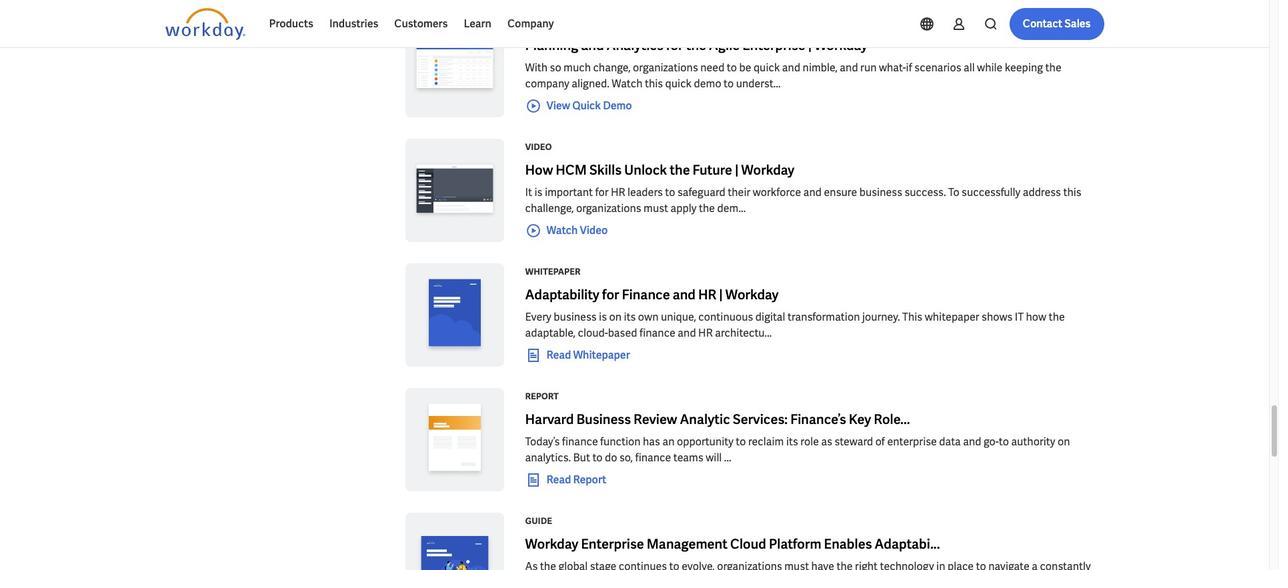 Task type: vqa. For each thing, say whether or not it's contained in the screenshot.


Task type: describe. For each thing, give the bounding box(es) containing it.
opportunity
[[677, 435, 734, 449]]

industries button
[[321, 8, 386, 40]]

1 horizontal spatial demo
[[603, 99, 632, 113]]

every
[[525, 310, 552, 324]]

be
[[739, 61, 751, 75]]

has
[[643, 435, 660, 449]]

demo
[[694, 77, 721, 91]]

skills
[[589, 161, 622, 179]]

digital
[[756, 310, 785, 324]]

to
[[948, 185, 960, 199]]

...
[[724, 451, 731, 465]]

business inside adaptability for finance and hr | workday every business is on its own unique, continuous digital transformation journey. this whitepaper shows it how the adaptable, cloud-based finance and hr architectu...
[[554, 310, 597, 324]]

must
[[644, 201, 668, 215]]

go-
[[984, 435, 999, 449]]

to inside how hcm skills unlock the future | workday it is important for hr leaders to safeguard their workforce and ensure business success. to successfully address this challenge, organizations must apply the dem...
[[665, 185, 675, 199]]

1 vertical spatial quick
[[572, 99, 601, 113]]

how
[[525, 161, 553, 179]]

planning and analytics for the agile enterprise | workday with so much change, organizations need to be quick and nimble, and run what-if scenarios all while keeping the company aligned. watch this quick demo to underst...
[[525, 37, 1062, 91]]

harvard
[[525, 411, 574, 428]]

function
[[600, 435, 641, 449]]

adaptable,
[[525, 326, 576, 340]]

nimble,
[[803, 61, 838, 75]]

products button
[[261, 8, 321, 40]]

the right "keeping" on the right top
[[1046, 61, 1062, 75]]

to left do
[[593, 451, 603, 465]]

business inside how hcm skills unlock the future | workday it is important for hr leaders to safeguard their workforce and ensure business success. to successfully address this challenge, organizations must apply the dem...
[[860, 185, 902, 199]]

0 vertical spatial video
[[525, 141, 552, 153]]

continuous
[[699, 310, 753, 324]]

0 vertical spatial demo
[[555, 17, 581, 28]]

services:
[[733, 411, 788, 428]]

read whitepaper
[[547, 348, 630, 362]]

review
[[634, 411, 677, 428]]

ensure
[[824, 185, 857, 199]]

whitepaper
[[925, 310, 980, 324]]

to left be
[[727, 61, 737, 75]]

workday inside planning and analytics for the agile enterprise | workday with so much change, organizations need to be quick and nimble, and run what-if scenarios all while keeping the company aligned. watch this quick demo to underst...
[[815, 37, 868, 54]]

workday inside how hcm skills unlock the future | workday it is important for hr leaders to safeguard their workforce and ensure business success. to successfully address this challenge, organizations must apply the dem...
[[741, 161, 795, 179]]

| inside how hcm skills unlock the future | workday it is important for hr leaders to safeguard their workforce and ensure business success. to successfully address this challenge, organizations must apply the dem...
[[735, 161, 739, 179]]

workforce
[[753, 185, 801, 199]]

authority
[[1011, 435, 1056, 449]]

read for harvard
[[547, 473, 571, 487]]

business
[[577, 411, 631, 428]]

company
[[525, 77, 570, 91]]

watch inside planning and analytics for the agile enterprise | workday with so much change, organizations need to be quick and nimble, and run what-if scenarios all while keeping the company aligned. watch this quick demo to underst...
[[612, 77, 643, 91]]

of
[[876, 435, 885, 449]]

reclaim
[[748, 435, 784, 449]]

own
[[638, 310, 659, 324]]

cloud-
[[578, 326, 608, 340]]

0 vertical spatial whitepaper
[[525, 266, 581, 277]]

for inside adaptability for finance and hr | workday every business is on its own unique, continuous digital transformation journey. this whitepaper shows it how the adaptable, cloud-based finance and hr architectu...
[[602, 286, 619, 303]]

platform
[[769, 536, 821, 553]]

this inside how hcm skills unlock the future | workday it is important for hr leaders to safeguard their workforce and ensure business success. to successfully address this challenge, organizations must apply the dem...
[[1063, 185, 1082, 199]]

view quick demo link
[[525, 98, 632, 114]]

keeping
[[1005, 61, 1043, 75]]

will
[[706, 451, 722, 465]]

unique,
[[661, 310, 696, 324]]

and inside how hcm skills unlock the future | workday it is important for hr leaders to safeguard their workforce and ensure business success. to successfully address this challenge, organizations must apply the dem...
[[804, 185, 822, 199]]

company
[[508, 17, 554, 31]]

need
[[700, 61, 725, 75]]

organizations inside planning and analytics for the agile enterprise | workday with so much change, organizations need to be quick and nimble, and run what-if scenarios all while keeping the company aligned. watch this quick demo to underst...
[[633, 61, 698, 75]]

unlock
[[624, 161, 667, 179]]

0 vertical spatial quick
[[754, 61, 780, 75]]

what-
[[879, 61, 906, 75]]

while
[[977, 61, 1003, 75]]

teams
[[674, 451, 704, 465]]

dem...
[[717, 201, 746, 215]]

it
[[525, 185, 532, 199]]

data
[[939, 435, 961, 449]]

key
[[849, 411, 871, 428]]

their
[[728, 185, 751, 199]]

it
[[1015, 310, 1024, 324]]

the up need
[[686, 37, 706, 54]]

read report
[[547, 473, 606, 487]]

watch video link
[[525, 223, 608, 239]]

and up 'unique,'
[[673, 286, 696, 303]]

transformation
[[788, 310, 860, 324]]

to right demo
[[724, 77, 734, 91]]

do
[[605, 451, 617, 465]]

aligned.
[[572, 77, 610, 91]]

sales
[[1065, 17, 1091, 31]]

finance's
[[791, 411, 846, 428]]

future
[[693, 161, 732, 179]]

based
[[608, 326, 637, 340]]

hcm
[[556, 161, 587, 179]]

customers
[[394, 17, 448, 31]]

| inside adaptability for finance and hr | workday every business is on its own unique, continuous digital transformation journey. this whitepaper shows it how the adaptable, cloud-based finance and hr architectu...
[[719, 286, 723, 303]]

important
[[545, 185, 593, 199]]

successfully
[[962, 185, 1021, 199]]

view
[[547, 99, 570, 113]]

harvard business review analytic services: finance's key role... today's finance function has an opportunity to reclaim its role as steward of enterprise data and go-to authority on analytics. but to do so, finance teams will ...
[[525, 411, 1070, 465]]

go to the homepage image
[[165, 8, 245, 40]]

products
[[269, 17, 313, 31]]

and down 'unique,'
[[678, 326, 696, 340]]

run
[[860, 61, 877, 75]]

to left reclaim
[[736, 435, 746, 449]]

learn button
[[456, 8, 500, 40]]

customers button
[[386, 8, 456, 40]]

management
[[647, 536, 728, 553]]

so,
[[620, 451, 633, 465]]

and up much
[[581, 37, 604, 54]]

guide
[[525, 516, 552, 527]]

0 horizontal spatial quick
[[665, 77, 692, 91]]

shows
[[982, 310, 1013, 324]]

with
[[525, 61, 548, 75]]



Task type: locate. For each thing, give the bounding box(es) containing it.
0 vertical spatial finance
[[640, 326, 676, 340]]

whitepaper down the cloud-
[[573, 348, 630, 362]]

hr
[[611, 185, 625, 199], [698, 286, 717, 303], [698, 326, 713, 340]]

to
[[727, 61, 737, 75], [724, 77, 734, 91], [665, 185, 675, 199], [736, 435, 746, 449], [999, 435, 1009, 449], [593, 451, 603, 465]]

hr down "skills"
[[611, 185, 625, 199]]

workday inside adaptability for finance and hr | workday every business is on its own unique, continuous digital transformation journey. this whitepaper shows it how the adaptable, cloud-based finance and hr architectu...
[[726, 286, 779, 303]]

0 vertical spatial its
[[624, 310, 636, 324]]

role
[[801, 435, 819, 449]]

business right ensure
[[860, 185, 902, 199]]

quick up underst...
[[754, 61, 780, 75]]

report
[[525, 391, 559, 402], [573, 473, 606, 487]]

all
[[964, 61, 975, 75]]

0 vertical spatial read
[[547, 348, 571, 362]]

company button
[[500, 8, 562, 40]]

as
[[821, 435, 832, 449]]

quick down aligned. on the left top of the page
[[572, 99, 601, 113]]

watch down challenge,
[[547, 223, 578, 237]]

analytics.
[[525, 451, 571, 465]]

1 vertical spatial organizations
[[576, 201, 641, 215]]

for inside how hcm skills unlock the future | workday it is important for hr leaders to safeguard their workforce and ensure business success. to successfully address this challenge, organizations must apply the dem...
[[595, 185, 609, 199]]

0 horizontal spatial this
[[645, 77, 663, 91]]

1 vertical spatial whitepaper
[[573, 348, 630, 362]]

0 vertical spatial enterprise
[[743, 37, 806, 54]]

|
[[808, 37, 812, 54], [735, 161, 739, 179], [719, 286, 723, 303]]

enables
[[824, 536, 872, 553]]

for left finance
[[602, 286, 619, 303]]

business
[[860, 185, 902, 199], [554, 310, 597, 324]]

report down but
[[573, 473, 606, 487]]

finance
[[640, 326, 676, 340], [562, 435, 598, 449], [635, 451, 671, 465]]

role...
[[874, 411, 910, 428]]

finance
[[622, 286, 670, 303]]

quick left demo
[[665, 77, 692, 91]]

0 horizontal spatial watch
[[547, 223, 578, 237]]

and
[[581, 37, 604, 54], [782, 61, 800, 75], [840, 61, 858, 75], [804, 185, 822, 199], [673, 286, 696, 303], [678, 326, 696, 340], [963, 435, 981, 449]]

0 vertical spatial |
[[808, 37, 812, 54]]

address
[[1023, 185, 1061, 199]]

1 horizontal spatial its
[[786, 435, 798, 449]]

1 vertical spatial finance
[[562, 435, 598, 449]]

leaders
[[628, 185, 663, 199]]

1 horizontal spatial business
[[860, 185, 902, 199]]

watch down change,
[[612, 77, 643, 91]]

| up nimble, at top
[[808, 37, 812, 54]]

workday down guide
[[525, 536, 578, 553]]

0 vertical spatial is
[[535, 185, 543, 199]]

the up safeguard
[[670, 161, 690, 179]]

0 horizontal spatial quick
[[525, 17, 553, 28]]

1 horizontal spatial quick
[[572, 99, 601, 113]]

demo
[[555, 17, 581, 28], [603, 99, 632, 113]]

steward
[[835, 435, 873, 449]]

2 vertical spatial |
[[719, 286, 723, 303]]

is right it
[[535, 185, 543, 199]]

video up how
[[525, 141, 552, 153]]

quick
[[525, 17, 553, 28], [572, 99, 601, 113]]

is
[[535, 185, 543, 199], [599, 310, 607, 324]]

1 vertical spatial video
[[580, 223, 608, 237]]

1 vertical spatial report
[[573, 473, 606, 487]]

is for how
[[535, 185, 543, 199]]

finance up but
[[562, 435, 598, 449]]

2 vertical spatial finance
[[635, 451, 671, 465]]

0 horizontal spatial video
[[525, 141, 552, 153]]

1 read from the top
[[547, 348, 571, 362]]

on inside harvard business review analytic services: finance's key role... today's finance function has an opportunity to reclaim its role as steward of enterprise data and go-to authority on analytics. but to do so, finance teams will ...
[[1058, 435, 1070, 449]]

1 vertical spatial is
[[599, 310, 607, 324]]

for right analytics
[[666, 37, 683, 54]]

1 vertical spatial its
[[786, 435, 798, 449]]

1 vertical spatial |
[[735, 161, 739, 179]]

0 vertical spatial organizations
[[633, 61, 698, 75]]

0 horizontal spatial on
[[609, 310, 622, 324]]

workday up nimble, at top
[[815, 37, 868, 54]]

contact sales link
[[1010, 8, 1104, 40]]

0 vertical spatial quick
[[525, 17, 553, 28]]

and inside harvard business review analytic services: finance's key role... today's finance function has an opportunity to reclaim its role as steward of enterprise data and go-to authority on analytics. but to do so, finance teams will ...
[[963, 435, 981, 449]]

contact
[[1023, 17, 1063, 31]]

and left "go-"
[[963, 435, 981, 449]]

finance down has
[[635, 451, 671, 465]]

1 vertical spatial hr
[[698, 286, 717, 303]]

analytics
[[607, 37, 664, 54]]

this inside planning and analytics for the agile enterprise | workday with so much change, organizations need to be quick and nimble, and run what-if scenarios all while keeping the company aligned. watch this quick demo to underst...
[[645, 77, 663, 91]]

its left role
[[786, 435, 798, 449]]

1 horizontal spatial |
[[735, 161, 739, 179]]

journey.
[[862, 310, 900, 324]]

workday up workforce
[[741, 161, 795, 179]]

enterprise
[[743, 37, 806, 54], [581, 536, 644, 553]]

| up their
[[735, 161, 739, 179]]

is for adaptability
[[599, 310, 607, 324]]

1 vertical spatial enterprise
[[581, 536, 644, 553]]

much
[[564, 61, 591, 75]]

and left run
[[840, 61, 858, 75]]

underst...
[[736, 77, 781, 91]]

1 vertical spatial business
[[554, 310, 597, 324]]

this
[[903, 310, 923, 324]]

this right address
[[1063, 185, 1082, 199]]

quick
[[754, 61, 780, 75], [665, 77, 692, 91]]

1 vertical spatial read
[[547, 473, 571, 487]]

0 horizontal spatial is
[[535, 185, 543, 199]]

analytic
[[680, 411, 730, 428]]

read down "analytics."
[[547, 473, 571, 487]]

the right how
[[1049, 310, 1065, 324]]

watch video
[[547, 223, 608, 237]]

its inside harvard business review analytic services: finance's key role... today's finance function has an opportunity to reclaim its role as steward of enterprise data and go-to authority on analytics. but to do so, finance teams will ...
[[786, 435, 798, 449]]

1 horizontal spatial on
[[1058, 435, 1070, 449]]

change,
[[593, 61, 631, 75]]

planning
[[525, 37, 578, 54]]

0 vertical spatial on
[[609, 310, 622, 324]]

hr inside how hcm skills unlock the future | workday it is important for hr leaders to safeguard their workforce and ensure business success. to successfully address this challenge, organizations must apply the dem...
[[611, 185, 625, 199]]

| up continuous on the bottom right
[[719, 286, 723, 303]]

if
[[906, 61, 912, 75]]

read down adaptable,
[[547, 348, 571, 362]]

1 vertical spatial for
[[595, 185, 609, 199]]

1 vertical spatial on
[[1058, 435, 1070, 449]]

0 horizontal spatial enterprise
[[581, 536, 644, 553]]

1 horizontal spatial watch
[[612, 77, 643, 91]]

is inside adaptability for finance and hr | workday every business is on its own unique, continuous digital transformation journey. this whitepaper shows it how the adaptable, cloud-based finance and hr architectu...
[[599, 310, 607, 324]]

0 horizontal spatial |
[[719, 286, 723, 303]]

2 read from the top
[[547, 473, 571, 487]]

read
[[547, 348, 571, 362], [547, 473, 571, 487]]

1 horizontal spatial report
[[573, 473, 606, 487]]

hr up continuous on the bottom right
[[698, 286, 717, 303]]

0 horizontal spatial demo
[[555, 17, 581, 28]]

demo up planning
[[555, 17, 581, 28]]

whitepaper up adaptability
[[525, 266, 581, 277]]

demo down aligned. on the left top of the page
[[603, 99, 632, 113]]

read for adaptability
[[547, 348, 571, 362]]

adaptability
[[525, 286, 600, 303]]

enterprise
[[887, 435, 937, 449]]

finance inside adaptability for finance and hr | workday every business is on its own unique, continuous digital transformation journey. this whitepaper shows it how the adaptable, cloud-based finance and hr architectu...
[[640, 326, 676, 340]]

read inside 'link'
[[547, 348, 571, 362]]

agile
[[709, 37, 740, 54]]

how hcm skills unlock the future | workday it is important for hr leaders to safeguard their workforce and ensure business success. to successfully address this challenge, organizations must apply the dem...
[[525, 161, 1082, 215]]

1 horizontal spatial this
[[1063, 185, 1082, 199]]

0 horizontal spatial business
[[554, 310, 597, 324]]

so
[[550, 61, 561, 75]]

0 vertical spatial for
[[666, 37, 683, 54]]

adaptability for finance and hr | workday every business is on its own unique, continuous digital transformation journey. this whitepaper shows it how the adaptable, cloud-based finance and hr architectu...
[[525, 286, 1065, 340]]

2 horizontal spatial |
[[808, 37, 812, 54]]

0 vertical spatial report
[[525, 391, 559, 402]]

to left authority at the bottom right of the page
[[999, 435, 1009, 449]]

1 vertical spatial this
[[1063, 185, 1082, 199]]

organizations down analytics
[[633, 61, 698, 75]]

this down analytics
[[645, 77, 663, 91]]

adaptabi...
[[875, 536, 940, 553]]

enterprise inside planning and analytics for the agile enterprise | workday with so much change, organizations need to be quick and nimble, and run what-if scenarios all while keeping the company aligned. watch this quick demo to underst...
[[743, 37, 806, 54]]

workday up digital
[[726, 286, 779, 303]]

0 vertical spatial this
[[645, 77, 663, 91]]

read whitepaper link
[[525, 347, 630, 363]]

is up the cloud-
[[599, 310, 607, 324]]

0 horizontal spatial report
[[525, 391, 559, 402]]

on inside adaptability for finance and hr | workday every business is on its own unique, continuous digital transformation journey. this whitepaper shows it how the adaptable, cloud-based finance and hr architectu...
[[609, 310, 622, 324]]

1 horizontal spatial is
[[599, 310, 607, 324]]

its
[[624, 310, 636, 324], [786, 435, 798, 449]]

2 vertical spatial hr
[[698, 326, 713, 340]]

challenge,
[[525, 201, 574, 215]]

whitepaper inside 'link'
[[573, 348, 630, 362]]

the inside adaptability for finance and hr | workday every business is on its own unique, continuous digital transformation journey. this whitepaper shows it how the adaptable, cloud-based finance and hr architectu...
[[1049, 310, 1065, 324]]

1 horizontal spatial enterprise
[[743, 37, 806, 54]]

video
[[525, 141, 552, 153], [580, 223, 608, 237]]

to up apply on the right top
[[665, 185, 675, 199]]

1 vertical spatial watch
[[547, 223, 578, 237]]

organizations inside how hcm skills unlock the future | workday it is important for hr leaders to safeguard their workforce and ensure business success. to successfully address this challenge, organizations must apply the dem...
[[576, 201, 641, 215]]

0 vertical spatial business
[[860, 185, 902, 199]]

its up based
[[624, 310, 636, 324]]

and left nimble, at top
[[782, 61, 800, 75]]

for inside planning and analytics for the agile enterprise | workday with so much change, organizations need to be quick and nimble, and run what-if scenarios all while keeping the company aligned. watch this quick demo to underst...
[[666, 37, 683, 54]]

watch
[[612, 77, 643, 91], [547, 223, 578, 237]]

business up the cloud-
[[554, 310, 597, 324]]

2 vertical spatial for
[[602, 286, 619, 303]]

for down "skills"
[[595, 185, 609, 199]]

apply
[[671, 201, 697, 215]]

its inside adaptability for finance and hr | workday every business is on its own unique, continuous digital transformation journey. this whitepaper shows it how the adaptable, cloud-based finance and hr architectu...
[[624, 310, 636, 324]]

is inside how hcm skills unlock the future | workday it is important for hr leaders to safeguard their workforce and ensure business success. to successfully address this challenge, organizations must apply the dem...
[[535, 185, 543, 199]]

quick demo
[[525, 17, 581, 28]]

0 vertical spatial watch
[[612, 77, 643, 91]]

1 vertical spatial quick
[[665, 77, 692, 91]]

on right authority at the bottom right of the page
[[1058, 435, 1070, 449]]

1 horizontal spatial quick
[[754, 61, 780, 75]]

view quick demo
[[547, 99, 632, 113]]

0 vertical spatial hr
[[611, 185, 625, 199]]

architectu...
[[715, 326, 772, 340]]

but
[[573, 451, 590, 465]]

1 vertical spatial demo
[[603, 99, 632, 113]]

and left ensure
[[804, 185, 822, 199]]

hr down continuous on the bottom right
[[698, 326, 713, 340]]

| inside planning and analytics for the agile enterprise | workday with so much change, organizations need to be quick and nimble, and run what-if scenarios all while keeping the company aligned. watch this quick demo to underst...
[[808, 37, 812, 54]]

organizations up watch video
[[576, 201, 641, 215]]

on up based
[[609, 310, 622, 324]]

an
[[663, 435, 675, 449]]

the down safeguard
[[699, 201, 715, 215]]

finance down own
[[640, 326, 676, 340]]

contact sales
[[1023, 17, 1091, 31]]

0 horizontal spatial its
[[624, 310, 636, 324]]

scenarios
[[915, 61, 961, 75]]

1 horizontal spatial video
[[580, 223, 608, 237]]

video down "important"
[[580, 223, 608, 237]]

quick up planning
[[525, 17, 553, 28]]

report up harvard
[[525, 391, 559, 402]]



